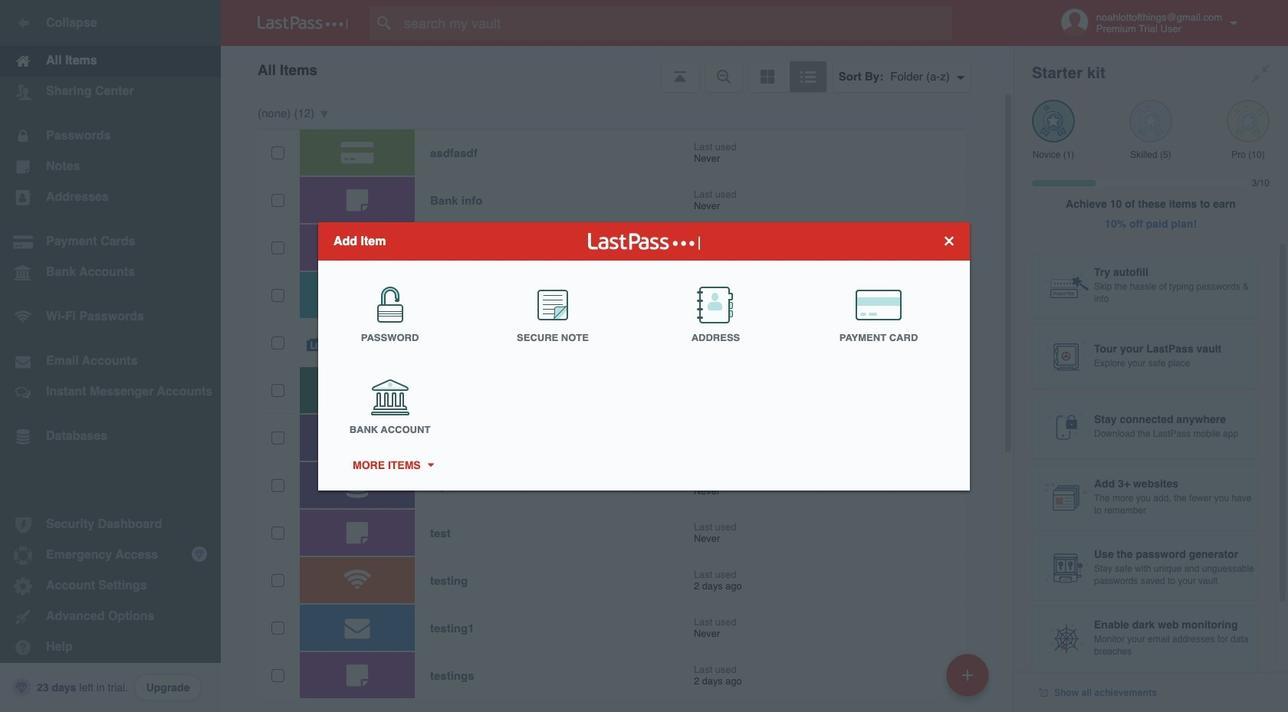 Task type: describe. For each thing, give the bounding box(es) containing it.
main navigation navigation
[[0, 0, 221, 712]]

lastpass image
[[258, 16, 348, 30]]

caret right image
[[425, 463, 436, 467]]

new item image
[[963, 670, 973, 681]]

vault options navigation
[[221, 46, 1014, 92]]

Search search field
[[370, 6, 982, 40]]

new item navigation
[[941, 650, 999, 712]]



Task type: vqa. For each thing, say whether or not it's contained in the screenshot.
text field
no



Task type: locate. For each thing, give the bounding box(es) containing it.
search my vault text field
[[370, 6, 982, 40]]

dialog
[[318, 222, 970, 490]]



